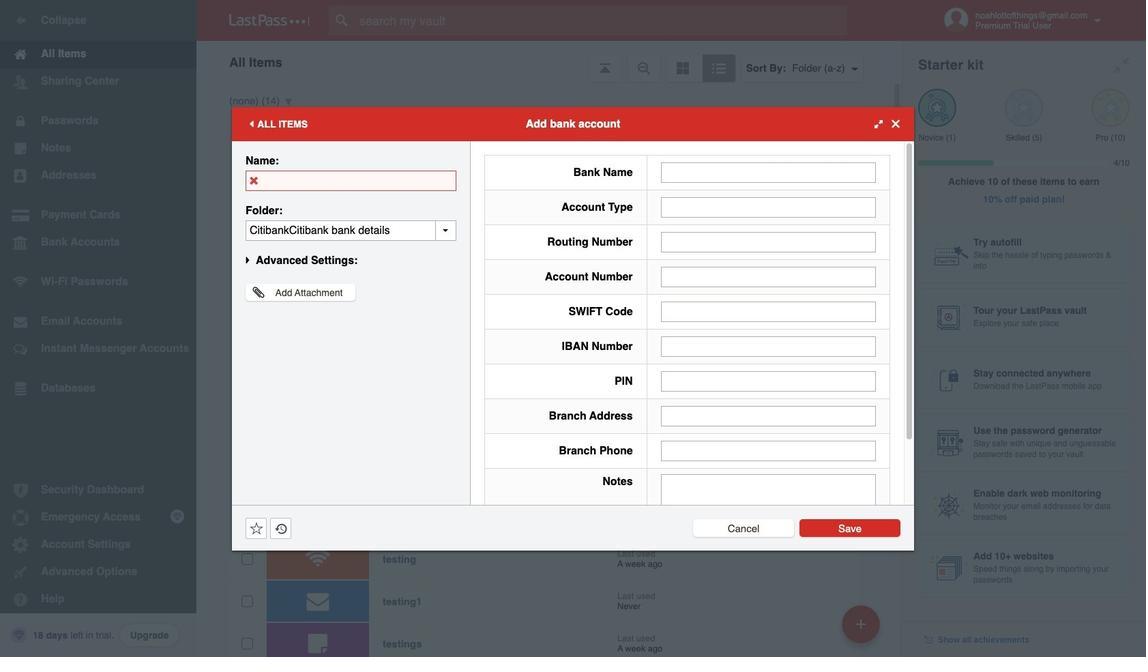 Task type: locate. For each thing, give the bounding box(es) containing it.
main navigation navigation
[[0, 0, 197, 657]]

dialog
[[232, 107, 915, 568]]

lastpass image
[[229, 14, 310, 27]]

None text field
[[246, 220, 457, 241], [661, 267, 876, 287], [661, 336, 876, 357], [661, 371, 876, 391], [661, 441, 876, 461], [246, 220, 457, 241], [661, 267, 876, 287], [661, 336, 876, 357], [661, 371, 876, 391], [661, 441, 876, 461]]

new item image
[[857, 619, 866, 629]]

search my vault text field
[[329, 5, 874, 35]]

None text field
[[661, 162, 876, 183], [246, 170, 457, 191], [661, 197, 876, 217], [661, 232, 876, 252], [661, 301, 876, 322], [661, 406, 876, 426], [661, 474, 876, 559], [661, 162, 876, 183], [246, 170, 457, 191], [661, 197, 876, 217], [661, 232, 876, 252], [661, 301, 876, 322], [661, 406, 876, 426], [661, 474, 876, 559]]



Task type: describe. For each thing, give the bounding box(es) containing it.
vault options navigation
[[197, 41, 902, 82]]

new item navigation
[[838, 601, 889, 657]]

Search search field
[[329, 5, 874, 35]]



Task type: vqa. For each thing, say whether or not it's contained in the screenshot.
New item "element"
no



